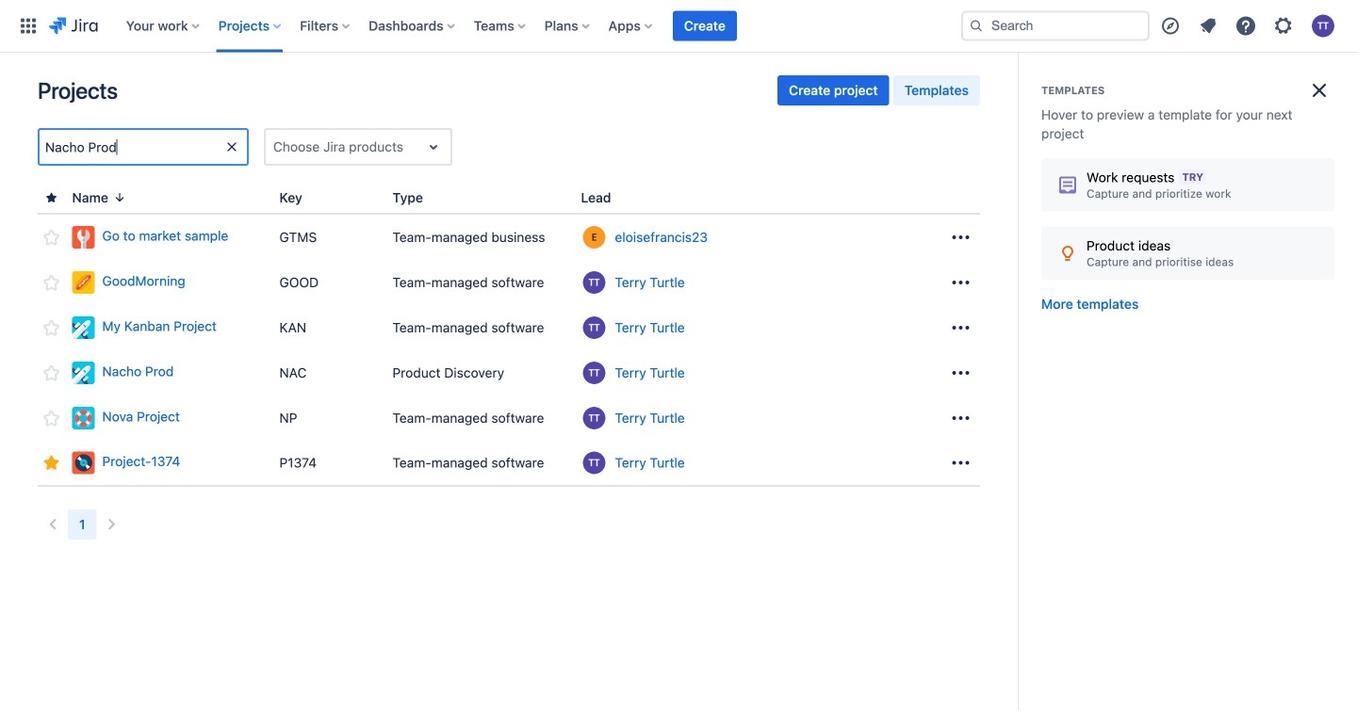 Task type: vqa. For each thing, say whether or not it's contained in the screenshot.
second More icon
yes



Task type: describe. For each thing, give the bounding box(es) containing it.
search image
[[969, 18, 984, 33]]

more image for 'star project-1374' 'icon'
[[949, 452, 972, 475]]

Search field
[[961, 11, 1150, 41]]

more image for star go to market sample image
[[949, 226, 972, 249]]

close image
[[1308, 79, 1331, 102]]

Search Projects text field
[[40, 134, 224, 160]]

help image
[[1235, 15, 1257, 37]]

star nova project image
[[40, 407, 62, 430]]

settings image
[[1272, 15, 1295, 37]]

more image for star my kanban project icon
[[949, 317, 972, 339]]

star my kanban project image
[[40, 317, 62, 339]]

Choose Jira products text field
[[273, 138, 277, 156]]

star nacho prod image
[[40, 362, 62, 385]]

previous image
[[41, 514, 64, 536]]

appswitcher icon image
[[17, 15, 40, 37]]

clear image
[[224, 140, 239, 155]]

star go to market sample image
[[40, 226, 62, 249]]

open image
[[422, 136, 445, 158]]



Task type: locate. For each thing, give the bounding box(es) containing it.
star goodmorning image
[[40, 271, 62, 294]]

group
[[778, 75, 980, 106]]

3 more image from the top
[[949, 407, 972, 430]]

0 vertical spatial more image
[[949, 317, 972, 339]]

banner
[[0, 0, 1357, 53]]

primary element
[[11, 0, 946, 52]]

1 vertical spatial more image
[[949, 362, 972, 385]]

more image for the star nova project image at the left bottom of page
[[949, 407, 972, 430]]

notifications image
[[1197, 15, 1220, 37]]

more image for star nacho prod image at the bottom
[[949, 362, 972, 385]]

next image
[[100, 514, 123, 536]]

discover atlassian products image
[[1159, 15, 1182, 37]]

your profile and settings image
[[1312, 15, 1335, 37]]

jira image
[[49, 15, 98, 37], [49, 15, 98, 37]]

3 more image from the top
[[949, 452, 972, 475]]

2 vertical spatial more image
[[949, 407, 972, 430]]

more image
[[949, 226, 972, 249], [949, 271, 972, 294], [949, 452, 972, 475]]

star project-1374 image
[[40, 452, 62, 475]]

1 vertical spatial more image
[[949, 271, 972, 294]]

1 more image from the top
[[949, 226, 972, 249]]

more image
[[949, 317, 972, 339], [949, 362, 972, 385], [949, 407, 972, 430]]

2 vertical spatial more image
[[949, 452, 972, 475]]

2 more image from the top
[[949, 362, 972, 385]]

2 more image from the top
[[949, 271, 972, 294]]

1 more image from the top
[[949, 317, 972, 339]]

0 vertical spatial more image
[[949, 226, 972, 249]]



